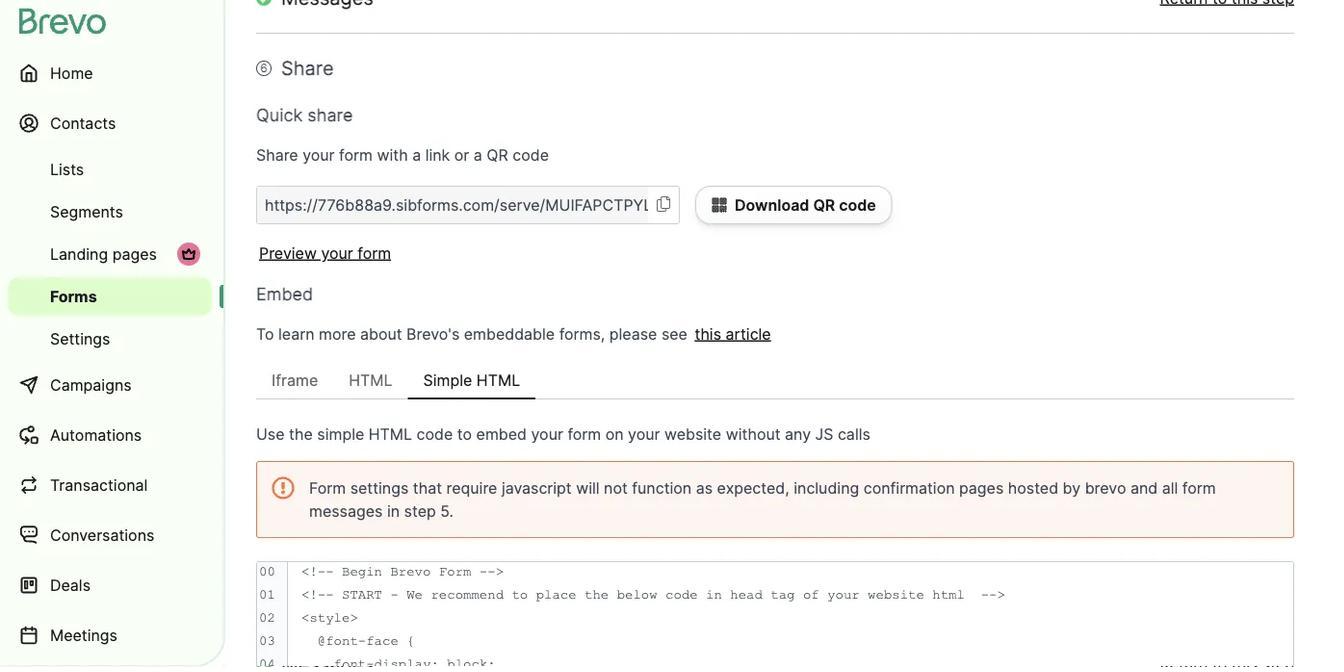 Task type: describe. For each thing, give the bounding box(es) containing it.
your right on
[[628, 425, 661, 444]]

learn
[[279, 325, 315, 344]]

and
[[1131, 479, 1158, 498]]

02
[[259, 611, 275, 626]]

share for share
[[281, 56, 334, 80]]

quick
[[256, 104, 303, 125]]

form up about
[[358, 244, 391, 263]]

conversations link
[[8, 513, 212, 559]]

calls
[[838, 425, 871, 444]]

home link
[[8, 50, 212, 96]]

website
[[665, 425, 722, 444]]

share your form with a link or a qr code
[[256, 145, 549, 164]]

without
[[726, 425, 781, 444]]

simple
[[317, 425, 364, 444]]

home
[[50, 64, 93, 82]]

hosted
[[1009, 479, 1059, 498]]

landing
[[50, 245, 108, 264]]

conversations
[[50, 526, 155, 545]]

function
[[632, 479, 692, 498]]

01
[[259, 588, 275, 603]]

transactional link
[[8, 463, 212, 509]]

html down embeddable
[[477, 371, 520, 390]]

not
[[604, 479, 628, 498]]

by
[[1063, 479, 1081, 498]]

0 horizontal spatial qr
[[487, 145, 509, 164]]

preview your form
[[259, 244, 391, 263]]

1 a from the left
[[413, 145, 421, 164]]

meetings
[[50, 626, 118, 645]]

your right embed
[[531, 425, 564, 444]]

deals
[[50, 576, 91, 595]]

campaigns
[[50, 376, 132, 395]]

this article link
[[692, 325, 771, 344]]

meetings link
[[8, 613, 212, 659]]

messages
[[309, 502, 383, 521]]

forms link
[[8, 278, 212, 316]]

1 horizontal spatial code
[[513, 145, 549, 164]]

download qr code button
[[696, 186, 893, 225]]

form left on
[[568, 425, 601, 444]]

embed
[[256, 283, 313, 304]]

simple html
[[424, 371, 520, 390]]

00
[[259, 565, 275, 580]]

contacts link
[[8, 100, 212, 146]]

article
[[726, 325, 771, 344]]

pages inside form settings that require javascript will not function as expected, including confirmation pages hosted by brevo and all form messages in step 5.
[[960, 479, 1004, 498]]

lists link
[[8, 150, 212, 189]]

embed
[[477, 425, 527, 444]]

forms,
[[559, 325, 605, 344]]

js
[[816, 425, 834, 444]]

5.
[[441, 502, 454, 521]]

automations
[[50, 426, 142, 445]]

will
[[576, 479, 600, 498]]

landing pages
[[50, 245, 157, 264]]

your right preview
[[321, 244, 353, 263]]

your down share in the left top of the page
[[303, 145, 335, 164]]

the
[[289, 425, 313, 444]]

6
[[260, 61, 268, 75]]



Task type: locate. For each thing, give the bounding box(es) containing it.
0 vertical spatial code
[[513, 145, 549, 164]]

1 vertical spatial qr
[[814, 196, 836, 214]]

form right all at bottom right
[[1183, 479, 1217, 498]]

qr right or
[[487, 145, 509, 164]]

segments link
[[8, 193, 212, 231]]

share
[[281, 56, 334, 80], [256, 145, 298, 164]]

contacts
[[50, 114, 116, 132]]

pages left hosted
[[960, 479, 1004, 498]]

that
[[413, 479, 442, 498]]

qr inside button
[[814, 196, 836, 214]]

code left to
[[417, 425, 453, 444]]

0 vertical spatial share
[[281, 56, 334, 80]]

a left link
[[413, 145, 421, 164]]

about
[[360, 325, 402, 344]]

confirmation
[[864, 479, 955, 498]]

left___rvooi image
[[181, 247, 197, 262]]

deals link
[[8, 563, 212, 609]]

code right or
[[513, 145, 549, 164]]

expected,
[[717, 479, 790, 498]]

brevo
[[1086, 479, 1127, 498]]

html link
[[334, 361, 408, 400]]

1 vertical spatial code
[[839, 196, 877, 214]]

0 horizontal spatial a
[[413, 145, 421, 164]]

2 vertical spatial code
[[417, 425, 453, 444]]

1 horizontal spatial a
[[474, 145, 483, 164]]

share right 6
[[281, 56, 334, 80]]

form inside form settings that require javascript will not function as expected, including confirmation pages hosted by brevo and all form messages in step 5.
[[1183, 479, 1217, 498]]

campaigns link
[[8, 362, 212, 409]]

this
[[695, 325, 722, 344]]

03
[[259, 634, 275, 649]]

return image
[[256, 0, 272, 6]]

segments
[[50, 202, 123, 221]]

as
[[696, 479, 713, 498]]

simple
[[424, 371, 472, 390]]

download qr code
[[735, 196, 877, 214]]

form
[[309, 479, 346, 498]]

preview your form link
[[256, 244, 391, 263]]

iframe
[[272, 371, 318, 390]]

0 horizontal spatial code
[[417, 425, 453, 444]]

0 horizontal spatial pages
[[112, 245, 157, 264]]

2 horizontal spatial code
[[839, 196, 877, 214]]

in
[[387, 502, 400, 521]]

settings
[[350, 479, 409, 498]]

qr
[[487, 145, 509, 164], [814, 196, 836, 214]]

require
[[447, 479, 498, 498]]

None text field
[[257, 187, 648, 224]]

share down quick at the top left of page
[[256, 145, 298, 164]]

1 horizontal spatial qr
[[814, 196, 836, 214]]

your
[[303, 145, 335, 164], [321, 244, 353, 263], [531, 425, 564, 444], [628, 425, 661, 444]]

or
[[455, 145, 470, 164]]

code
[[513, 145, 549, 164], [839, 196, 877, 214], [417, 425, 453, 444]]

to
[[458, 425, 472, 444]]

share for share your form with a link or a qr code
[[256, 145, 298, 164]]

javascript
[[502, 479, 572, 498]]

to
[[256, 325, 274, 344]]

0 vertical spatial pages
[[112, 245, 157, 264]]

iframe link
[[256, 361, 334, 400]]

brevo's
[[407, 325, 460, 344]]

use the simple html code to embed your form on your website without any js calls
[[256, 425, 871, 444]]

landing pages link
[[8, 235, 212, 274]]

1 horizontal spatial pages
[[960, 479, 1004, 498]]

lists
[[50, 160, 84, 179]]

code right the download
[[839, 196, 877, 214]]

form left with
[[339, 145, 373, 164]]

a right or
[[474, 145, 483, 164]]

more
[[319, 325, 356, 344]]

download
[[735, 196, 810, 214]]

form settings that require javascript will not function as expected, including confirmation pages hosted by brevo and all form messages in step 5.
[[309, 479, 1217, 521]]

please
[[610, 325, 658, 344]]

embeddable
[[464, 325, 555, 344]]

all
[[1163, 479, 1179, 498]]

transactional
[[50, 476, 148, 495]]

simple html link
[[408, 361, 536, 400]]

automations link
[[8, 412, 212, 459]]

form
[[339, 145, 373, 164], [358, 244, 391, 263], [568, 425, 601, 444], [1183, 479, 1217, 498]]

quick share
[[256, 104, 353, 125]]

forms
[[50, 287, 97, 306]]

settings link
[[8, 320, 212, 358]]

on
[[606, 425, 624, 444]]

a
[[413, 145, 421, 164], [474, 145, 483, 164]]

0 vertical spatial qr
[[487, 145, 509, 164]]

link
[[426, 145, 450, 164]]

share
[[308, 104, 353, 125]]

html down about
[[349, 371, 393, 390]]

pages inside "link"
[[112, 245, 157, 264]]

step
[[404, 502, 436, 521]]

use
[[256, 425, 285, 444]]

including
[[794, 479, 860, 498]]

1 vertical spatial share
[[256, 145, 298, 164]]

qr right the download
[[814, 196, 836, 214]]

see
[[662, 325, 688, 344]]

pages down segments link
[[112, 245, 157, 264]]

2 a from the left
[[474, 145, 483, 164]]

with
[[377, 145, 408, 164]]

to learn more about brevo's embeddable forms, please see this article
[[256, 325, 771, 344]]

preview
[[259, 244, 317, 263]]

1 vertical spatial pages
[[960, 479, 1004, 498]]

settings
[[50, 330, 110, 348]]

any
[[785, 425, 811, 444]]

00 01 02 03
[[259, 565, 275, 649]]

html right simple
[[369, 425, 412, 444]]

code inside button
[[839, 196, 877, 214]]



Task type: vqa. For each thing, say whether or not it's contained in the screenshot.
as
yes



